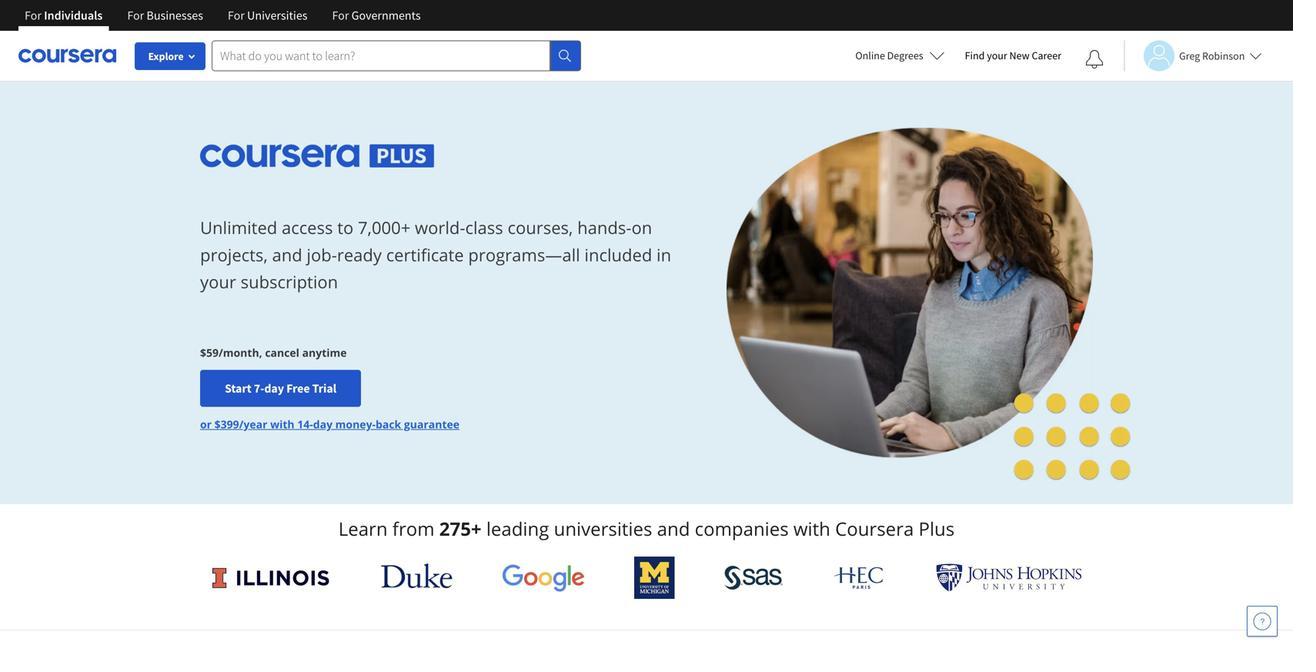 Task type: describe. For each thing, give the bounding box(es) containing it.
hands-
[[578, 216, 632, 239]]

google image
[[502, 564, 585, 592]]

coursera
[[836, 516, 914, 541]]

subscription
[[241, 270, 338, 293]]

1 horizontal spatial with
[[794, 516, 831, 541]]

for individuals
[[25, 8, 103, 23]]

find
[[965, 49, 985, 62]]

sas image
[[725, 566, 783, 590]]

on
[[632, 216, 652, 239]]

7-
[[254, 381, 264, 396]]

start 7-day free trial button
[[200, 370, 361, 407]]

cancel
[[265, 345, 300, 360]]

greg
[[1180, 49, 1201, 63]]

ready
[[337, 243, 382, 266]]

day inside button
[[264, 381, 284, 396]]

companies
[[695, 516, 789, 541]]

$399
[[215, 417, 239, 431]]

access
[[282, 216, 333, 239]]

university of michigan image
[[635, 557, 675, 599]]

universities
[[247, 8, 308, 23]]

or $399 /year with 14-day money-back guarantee
[[200, 417, 460, 431]]

plus
[[919, 516, 955, 541]]

0 vertical spatial with
[[270, 417, 295, 431]]

and inside unlimited access to 7,000+ world-class courses, hands-on projects, and job-ready certificate programs—all included in your subscription
[[272, 243, 302, 266]]

for universities
[[228, 8, 308, 23]]

projects,
[[200, 243, 268, 266]]

7,000+
[[358, 216, 411, 239]]

businesses
[[147, 8, 203, 23]]

class
[[465, 216, 503, 239]]

online
[[856, 49, 885, 62]]

1 horizontal spatial and
[[657, 516, 690, 541]]

individuals
[[44, 8, 103, 23]]

leading
[[487, 516, 549, 541]]

for businesses
[[127, 8, 203, 23]]

find your new career
[[965, 49, 1062, 62]]

free
[[287, 381, 310, 396]]

for for governments
[[332, 8, 349, 23]]

universities
[[554, 516, 653, 541]]

money-
[[335, 417, 376, 431]]

$59 /month, cancel anytime
[[200, 345, 347, 360]]

university of illinois at urbana-champaign image
[[211, 566, 331, 590]]

from
[[393, 516, 435, 541]]

degrees
[[888, 49, 924, 62]]

show notifications image
[[1086, 50, 1104, 69]]

275+
[[440, 516, 482, 541]]

start 7-day free trial
[[225, 381, 337, 396]]

or
[[200, 417, 212, 431]]

for for universities
[[228, 8, 245, 23]]

find your new career link
[[958, 46, 1070, 65]]

for for businesses
[[127, 8, 144, 23]]

explore button
[[135, 42, 206, 70]]

What do you want to learn? text field
[[212, 40, 551, 71]]

world-
[[415, 216, 465, 239]]



Task type: vqa. For each thing, say whether or not it's contained in the screenshot.
Plus
yes



Task type: locate. For each thing, give the bounding box(es) containing it.
1 vertical spatial with
[[794, 516, 831, 541]]

0 horizontal spatial and
[[272, 243, 302, 266]]

in
[[657, 243, 672, 266]]

your inside "find your new career" link
[[987, 49, 1008, 62]]

to
[[337, 216, 354, 239]]

for governments
[[332, 8, 421, 23]]

unlimited
[[200, 216, 277, 239]]

new
[[1010, 49, 1030, 62]]

unlimited access to 7,000+ world-class courses, hands-on projects, and job-ready certificate programs—all included in your subscription
[[200, 216, 672, 293]]

hec paris image
[[833, 562, 887, 594]]

14-
[[297, 417, 313, 431]]

job-
[[307, 243, 337, 266]]

1 for from the left
[[25, 8, 42, 23]]

back
[[376, 417, 401, 431]]

robinson
[[1203, 49, 1245, 63]]

coursera image
[[18, 43, 116, 68]]

help center image
[[1254, 612, 1272, 631]]

1 vertical spatial your
[[200, 270, 236, 293]]

certificate
[[386, 243, 464, 266]]

learn
[[339, 516, 388, 541]]

with left coursera
[[794, 516, 831, 541]]

day left money-
[[313, 417, 333, 431]]

for left individuals
[[25, 8, 42, 23]]

your
[[987, 49, 1008, 62], [200, 270, 236, 293]]

included
[[585, 243, 652, 266]]

/year
[[239, 417, 268, 431]]

/month,
[[219, 345, 262, 360]]

for for individuals
[[25, 8, 42, 23]]

day
[[264, 381, 284, 396], [313, 417, 333, 431]]

$59
[[200, 345, 219, 360]]

0 vertical spatial and
[[272, 243, 302, 266]]

0 horizontal spatial your
[[200, 270, 236, 293]]

0 horizontal spatial with
[[270, 417, 295, 431]]

0 vertical spatial your
[[987, 49, 1008, 62]]

1 horizontal spatial your
[[987, 49, 1008, 62]]

and
[[272, 243, 302, 266], [657, 516, 690, 541]]

with left 14-
[[270, 417, 295, 431]]

anytime
[[302, 345, 347, 360]]

governments
[[352, 8, 421, 23]]

greg robinson
[[1180, 49, 1245, 63]]

guarantee
[[404, 417, 460, 431]]

with
[[270, 417, 295, 431], [794, 516, 831, 541]]

for left businesses
[[127, 8, 144, 23]]

and up university of michigan image
[[657, 516, 690, 541]]

online degrees button
[[843, 39, 958, 72]]

courses,
[[508, 216, 573, 239]]

johns hopkins university image
[[936, 564, 1083, 592]]

your right 'find'
[[987, 49, 1008, 62]]

coursera plus image
[[200, 145, 435, 168]]

your down projects,
[[200, 270, 236, 293]]

1 horizontal spatial day
[[313, 417, 333, 431]]

for left universities
[[228, 8, 245, 23]]

None search field
[[212, 40, 581, 71]]

programs—all
[[468, 243, 580, 266]]

banner navigation
[[12, 0, 433, 31]]

career
[[1032, 49, 1062, 62]]

start
[[225, 381, 252, 396]]

explore
[[148, 49, 184, 63]]

your inside unlimited access to 7,000+ world-class courses, hands-on projects, and job-ready certificate programs—all included in your subscription
[[200, 270, 236, 293]]

2 for from the left
[[127, 8, 144, 23]]

day left free
[[264, 381, 284, 396]]

0 horizontal spatial day
[[264, 381, 284, 396]]

duke university image
[[381, 564, 453, 588]]

for left governments at the left of page
[[332, 8, 349, 23]]

3 for from the left
[[228, 8, 245, 23]]

1 vertical spatial day
[[313, 417, 333, 431]]

0 vertical spatial day
[[264, 381, 284, 396]]

for
[[25, 8, 42, 23], [127, 8, 144, 23], [228, 8, 245, 23], [332, 8, 349, 23]]

and up subscription
[[272, 243, 302, 266]]

trial
[[312, 381, 337, 396]]

1 vertical spatial and
[[657, 516, 690, 541]]

online degrees
[[856, 49, 924, 62]]

learn from 275+ leading universities and companies with coursera plus
[[339, 516, 955, 541]]

greg robinson button
[[1124, 40, 1262, 71]]

4 for from the left
[[332, 8, 349, 23]]



